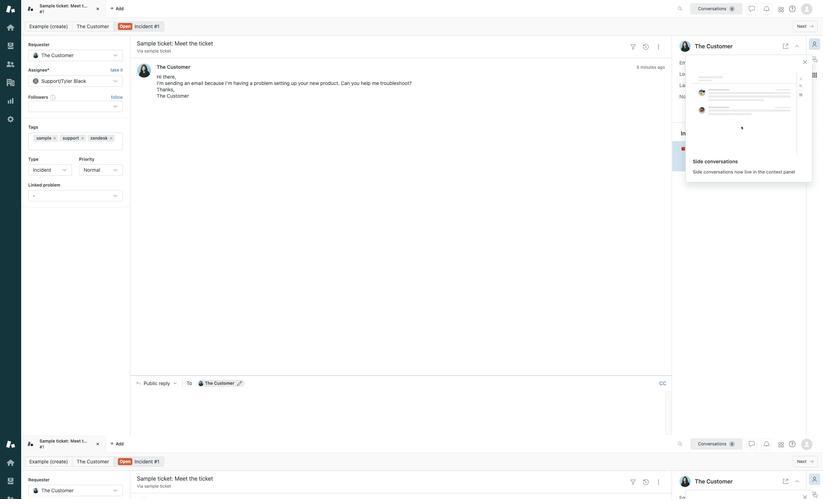Task type: vqa. For each thing, say whether or not it's contained in the screenshot.
'Open' in "6 minutes ago Status Open"
yes



Task type: describe. For each thing, give the bounding box(es) containing it.
close tab button
[[716, 484, 747, 499]]

language
[[680, 82, 702, 88]]

hide composer image
[[398, 373, 404, 379]]

6 minutes ago status open
[[693, 153, 722, 166]]

view more details image
[[783, 43, 789, 49]]

15:42
[[721, 71, 734, 77]]

format text image
[[150, 471, 156, 477]]

close image
[[794, 43, 800, 49]]

live
[[745, 169, 752, 175]]

incident for incident #1
[[135, 23, 153, 29]]

via
[[137, 48, 143, 54]]

your
[[298, 80, 308, 86]]

customers image
[[6, 60, 15, 69]]

sending
[[165, 80, 183, 86]]

draft mode image
[[138, 471, 143, 477]]

support
[[63, 135, 79, 141]]

time
[[693, 71, 703, 77]]

/
[[60, 78, 61, 84]]

-
[[33, 193, 35, 199]]

get started image
[[6, 23, 15, 32]]

minutes for 6 minutes ago
[[641, 65, 656, 70]]

thanks,
[[157, 87, 175, 93]]

zendesk
[[90, 135, 108, 141]]

you
[[351, 80, 360, 86]]

views image
[[6, 41, 15, 50]]

2 i'm from the left
[[225, 80, 232, 86]]

6 for 6 minutes ago status open
[[693, 153, 696, 159]]

remove image for support
[[80, 136, 85, 140]]

Subject field
[[136, 39, 626, 48]]

customer up the there, at the top left of the page
[[167, 64, 190, 70]]

english (united states)
[[713, 82, 765, 88]]

me
[[372, 80, 379, 86]]

troubleshoot?
[[380, 80, 412, 86]]

linked
[[28, 182, 42, 188]]

add
[[116, 6, 124, 11]]

fri, 15:42 pst
[[713, 71, 745, 77]]

status
[[693, 161, 707, 166]]

conversations for side conversations now live in the context panel
[[704, 169, 733, 175]]

zendesk products image
[[779, 7, 784, 12]]

edit user image
[[237, 381, 242, 386]]

events image
[[643, 44, 649, 50]]

button displays agent's chat status as invisible. image
[[749, 6, 755, 11]]

main element
[[0, 0, 21, 499]]

panel
[[784, 169, 795, 175]]

the customer up fri,
[[695, 43, 733, 49]]

admin image
[[6, 115, 15, 124]]

incident #1
[[135, 23, 159, 29]]

6 minutes ago
[[637, 65, 665, 70]]

now
[[735, 169, 743, 175]]

1 i'm from the left
[[157, 80, 164, 86]]

email button
[[672, 57, 806, 68]]

the customer right the customer@example.com image
[[205, 381, 234, 386]]

tab
[[732, 488, 738, 493]]

the customer link inside secondary element
[[72, 22, 114, 31]]

up
[[291, 80, 297, 86]]

submit
[[759, 488, 775, 494]]

close tab
[[719, 488, 738, 493]]

product.
[[320, 80, 340, 86]]

example (create) button
[[25, 22, 73, 31]]

6 minutes ago text field
[[637, 65, 665, 70]]

add button
[[106, 0, 128, 17]]

apply macro
[[38, 488, 67, 494]]

there,
[[163, 74, 176, 80]]

ticket:
[[56, 3, 69, 9]]

user image
[[680, 41, 691, 52]]

reporting image
[[6, 96, 15, 106]]

0 horizontal spatial sample
[[36, 135, 51, 141]]

public
[[144, 381, 158, 386]]

followers
[[28, 95, 48, 100]]

next
[[797, 24, 807, 29]]

submit as open
[[759, 488, 795, 494]]

follow button
[[111, 94, 123, 101]]

via sample ticket
[[137, 48, 171, 54]]

as
[[776, 488, 781, 494]]

tab containing sample ticket: meet the ticket
[[21, 0, 106, 18]]

hi there, i'm sending an email because i'm having a problem setting up your new product. can you help me troubleshoot? thanks, the customer
[[157, 74, 412, 99]]

incident for incident
[[33, 167, 51, 173]]

customer context image
[[812, 41, 818, 47]]

customer inside hi there, i'm sending an email because i'm having a problem setting up your new product. can you help me troubleshoot? thanks, the customer
[[167, 93, 189, 99]]

take it
[[111, 68, 123, 73]]

(united
[[730, 82, 747, 88]]

to
[[187, 380, 192, 386]]

side conversations now live in the context panel
[[693, 169, 795, 175]]

context
[[766, 169, 782, 175]]

notes
[[680, 93, 693, 99]]

in
[[753, 169, 757, 175]]

1 horizontal spatial the customer link
[[157, 64, 190, 70]]

cc
[[659, 380, 666, 386]]

sample
[[40, 3, 55, 9]]

sample ticket: meet the ticket #1
[[40, 3, 102, 14]]

requester element
[[28, 50, 123, 61]]

6 minutes ago text field
[[693, 153, 722, 159]]

displays possible ticket submission types image
[[808, 488, 814, 494]]

normal
[[84, 167, 100, 173]]

zendesk support image
[[6, 5, 15, 14]]

type
[[28, 157, 38, 162]]

linked problem
[[28, 182, 60, 188]]

support / tyler black
[[41, 78, 86, 84]]

open inside 6 minutes ago status open
[[708, 161, 719, 166]]

can
[[341, 80, 350, 86]]

avatar image
[[137, 64, 151, 78]]

zendesk image
[[6, 486, 15, 495]]

local time
[[680, 71, 703, 77]]

tabs tab list
[[21, 0, 670, 18]]

close
[[719, 488, 731, 493]]

the up hi
[[157, 64, 166, 70]]



Task type: locate. For each thing, give the bounding box(es) containing it.
public reply button
[[130, 376, 182, 391]]

english
[[713, 82, 729, 88]]

1 horizontal spatial problem
[[254, 80, 273, 86]]

1 vertical spatial #1
[[154, 23, 159, 29]]

1 horizontal spatial the
[[758, 169, 765, 175]]

1 vertical spatial incident
[[33, 167, 51, 173]]

open right the 'as' on the bottom of the page
[[783, 488, 795, 494]]

black
[[74, 78, 86, 84]]

#1 inside secondary element
[[154, 23, 159, 29]]

1 horizontal spatial 6
[[693, 153, 696, 159]]

sample
[[144, 48, 159, 54], [36, 135, 51, 141]]

incident
[[135, 23, 153, 29], [33, 167, 51, 173]]

conversations up now
[[705, 158, 738, 164]]

side conversations
[[693, 158, 738, 164]]

the customer inside secondary element
[[77, 23, 109, 29]]

0 vertical spatial #1
[[40, 9, 44, 14]]

ago for 6 minutes ago status open
[[714, 153, 722, 159]]

the inside hi there, i'm sending an email because i'm having a problem setting up your new product. can you help me troubleshoot? thanks, the customer
[[157, 93, 165, 99]]

0 horizontal spatial #1
[[40, 9, 44, 14]]

info on adding followers image
[[50, 95, 56, 100]]

sample down 'tags'
[[36, 135, 51, 141]]

assignee*
[[28, 68, 49, 73]]

open inside secondary element
[[120, 24, 131, 29]]

remove image
[[109, 136, 113, 140]]

organizations image
[[6, 78, 15, 87]]

1 horizontal spatial remove image
[[80, 136, 85, 140]]

remove image left support
[[53, 136, 57, 140]]

the customer link
[[72, 22, 114, 31], [157, 64, 190, 70]]

help
[[361, 80, 371, 86]]

customer
[[87, 23, 109, 29], [707, 43, 733, 49], [51, 52, 74, 58], [167, 64, 190, 70], [167, 93, 189, 99], [214, 381, 234, 386]]

problem right 'a'
[[254, 80, 273, 86]]

0 vertical spatial conversations
[[705, 158, 738, 164]]

the right "meet"
[[82, 3, 89, 9]]

remove image right support
[[80, 136, 85, 140]]

0 vertical spatial sample
[[144, 48, 159, 54]]

incident up via
[[135, 23, 153, 29]]

side down the interactions
[[693, 158, 703, 164]]

conversations
[[698, 6, 727, 11]]

having
[[234, 80, 249, 86]]

setting
[[274, 80, 290, 86]]

0 horizontal spatial the customer link
[[72, 22, 114, 31]]

0 vertical spatial side
[[693, 158, 703, 164]]

6 inside 6 minutes ago status open
[[693, 153, 696, 159]]

the right the customer@example.com image
[[205, 381, 213, 386]]

(create)
[[50, 23, 68, 29]]

cc button
[[659, 380, 666, 387]]

#1 inside 'sample ticket: meet the ticket #1'
[[40, 9, 44, 14]]

the
[[82, 3, 89, 9], [758, 169, 765, 175]]

0 vertical spatial minutes
[[641, 65, 656, 70]]

the customer down requester
[[41, 52, 74, 58]]

the inside secondary element
[[77, 23, 85, 29]]

customer up support / tyler black
[[51, 52, 74, 58]]

requester
[[28, 42, 50, 47]]

the customer link down close icon
[[72, 22, 114, 31]]

1 horizontal spatial minutes
[[697, 153, 713, 159]]

6
[[637, 65, 639, 70], [693, 153, 696, 159]]

remove image for sample
[[53, 136, 57, 140]]

2 vertical spatial open
[[783, 488, 795, 494]]

0 vertical spatial the
[[82, 3, 89, 9]]

1 vertical spatial minutes
[[697, 153, 713, 159]]

0 horizontal spatial minutes
[[641, 65, 656, 70]]

because
[[205, 80, 224, 86]]

side for side conversations now live in the context panel
[[693, 169, 702, 175]]

meet
[[70, 3, 81, 9]]

email
[[680, 59, 692, 65]]

insert emojis image
[[163, 471, 169, 477]]

remove image
[[53, 136, 57, 140], [80, 136, 85, 140]]

problem down the incident popup button
[[43, 182, 60, 188]]

i'm
[[157, 80, 164, 86], [225, 80, 232, 86]]

new
[[310, 80, 319, 86]]

0 horizontal spatial ticket
[[90, 3, 102, 9]]

1 vertical spatial open
[[708, 161, 719, 166]]

the right user "image"
[[695, 43, 705, 49]]

i'm down hi
[[157, 80, 164, 86]]

side down status
[[693, 169, 702, 175]]

ago inside 6 minutes ago status open
[[714, 153, 722, 159]]

1 side from the top
[[693, 158, 703, 164]]

customer inside requester element
[[51, 52, 74, 58]]

0 horizontal spatial problem
[[43, 182, 60, 188]]

ticket right via
[[160, 48, 171, 54]]

0 vertical spatial ago
[[658, 65, 665, 70]]

tags
[[28, 125, 38, 130]]

hi
[[157, 74, 162, 80]]

0 horizontal spatial incident
[[33, 167, 51, 173]]

tab
[[21, 0, 106, 18]]

2 remove image from the left
[[80, 136, 85, 140]]

states)
[[749, 82, 765, 88]]

1 horizontal spatial sample
[[144, 48, 159, 54]]

customer down close icon
[[87, 23, 109, 29]]

filter image
[[630, 44, 636, 50]]

it
[[120, 68, 123, 73]]

0 horizontal spatial the
[[82, 3, 89, 9]]

secondary element
[[21, 19, 823, 34]]

0 horizontal spatial 6
[[637, 65, 639, 70]]

ago for 6 minutes ago
[[658, 65, 665, 70]]

a
[[250, 80, 253, 86]]

0 vertical spatial ticket
[[90, 3, 102, 9]]

incident inside secondary element
[[135, 23, 153, 29]]

customer@example.com image
[[198, 381, 204, 386]]

the
[[77, 23, 85, 29], [695, 43, 705, 49], [41, 52, 50, 58], [157, 64, 166, 70], [157, 93, 165, 99], [205, 381, 213, 386]]

1 remove image from the left
[[53, 136, 57, 140]]

conversations button
[[690, 3, 743, 14]]

1 vertical spatial 6
[[693, 153, 696, 159]]

open down 6 minutes ago text field
[[708, 161, 719, 166]]

customer down sending
[[167, 93, 189, 99]]

open
[[120, 24, 131, 29], [708, 161, 719, 166], [783, 488, 795, 494]]

tyler
[[61, 78, 72, 84]]

0 vertical spatial incident
[[135, 23, 153, 29]]

incident button
[[28, 164, 72, 176]]

conversations down side conversations at the right top
[[704, 169, 733, 175]]

close image
[[94, 5, 101, 12]]

next button
[[793, 21, 818, 32]]

0 vertical spatial problem
[[254, 80, 273, 86]]

interactions
[[681, 130, 713, 136]]

1 vertical spatial side
[[693, 169, 702, 175]]

apply
[[38, 488, 51, 494]]

priority
[[79, 157, 94, 162]]

ticket right "meet"
[[90, 3, 102, 9]]

0 vertical spatial open
[[120, 24, 131, 29]]

0 vertical spatial 6
[[637, 65, 639, 70]]

add link (cmd k) image
[[189, 471, 194, 477]]

ticket inside 'sample ticket: meet the ticket #1'
[[90, 3, 102, 9]]

minutes for 6 minutes ago status open
[[697, 153, 713, 159]]

side for side conversations
[[693, 158, 703, 164]]

email
[[191, 80, 203, 86]]

the right in
[[758, 169, 765, 175]]

pst
[[735, 71, 745, 77]]

assignee* element
[[28, 75, 123, 87]]

incident down type
[[33, 167, 51, 173]]

fri,
[[713, 71, 720, 77]]

minutes down events image
[[641, 65, 656, 70]]

take it button
[[111, 67, 123, 74]]

1 horizontal spatial incident
[[135, 23, 153, 29]]

0 horizontal spatial remove image
[[53, 136, 57, 140]]

1 vertical spatial the customer link
[[157, 64, 190, 70]]

1 horizontal spatial i'm
[[225, 80, 232, 86]]

1 vertical spatial sample
[[36, 135, 51, 141]]

the down 'sample ticket: meet the ticket #1'
[[77, 23, 85, 29]]

support
[[41, 78, 60, 84]]

the down thanks, at left top
[[157, 93, 165, 99]]

conversations
[[705, 158, 738, 164], [704, 169, 733, 175]]

follow
[[111, 95, 123, 100]]

apps image
[[812, 72, 818, 78]]

#1 up "via sample ticket"
[[154, 23, 159, 29]]

6 for 6 minutes ago
[[637, 65, 639, 70]]

2 horizontal spatial open
[[783, 488, 795, 494]]

#1
[[40, 9, 44, 14], [154, 23, 159, 29]]

1 horizontal spatial ticket
[[160, 48, 171, 54]]

ticket
[[90, 3, 102, 9], [160, 48, 171, 54]]

ago
[[658, 65, 665, 70], [714, 153, 722, 159]]

customer inside secondary element
[[87, 23, 109, 29]]

minutes
[[641, 65, 656, 70], [697, 153, 713, 159]]

open down add on the top left
[[120, 24, 131, 29]]

1 vertical spatial ago
[[714, 153, 722, 159]]

customer up email button
[[707, 43, 733, 49]]

1 horizontal spatial ago
[[714, 153, 722, 159]]

take
[[111, 68, 119, 73]]

public reply
[[144, 381, 170, 386]]

problem inside hi there, i'm sending an email because i'm having a problem setting up your new product. can you help me troubleshoot? thanks, the customer
[[254, 80, 273, 86]]

1 horizontal spatial open
[[708, 161, 719, 166]]

the customer down close icon
[[77, 23, 109, 29]]

i'm left having
[[225, 80, 232, 86]]

Add user notes text field
[[713, 93, 798, 117]]

customer left the edit user image
[[214, 381, 234, 386]]

linked problem element
[[28, 190, 123, 202]]

example
[[29, 23, 49, 29]]

1 horizontal spatial #1
[[154, 23, 159, 29]]

0 horizontal spatial ago
[[658, 65, 665, 70]]

0 horizontal spatial i'm
[[157, 80, 164, 86]]

#1 down sample on the top left
[[40, 9, 44, 14]]

1 vertical spatial the
[[758, 169, 765, 175]]

ticket actions image
[[656, 44, 662, 50]]

notifications image
[[764, 6, 770, 11]]

the down requester
[[41, 52, 50, 58]]

the customer up the there, at the top left of the page
[[157, 64, 190, 70]]

the customer link up the there, at the top left of the page
[[157, 64, 190, 70]]

the customer inside requester element
[[41, 52, 74, 58]]

add attachment image
[[176, 471, 181, 477]]

reply
[[159, 381, 170, 386]]

incident inside the incident popup button
[[33, 167, 51, 173]]

0 vertical spatial the customer link
[[72, 22, 114, 31]]

macro
[[52, 488, 67, 494]]

1 vertical spatial problem
[[43, 182, 60, 188]]

normal button
[[79, 164, 123, 176]]

minutes up status
[[697, 153, 713, 159]]

the inside requester element
[[41, 52, 50, 58]]

the inside 'sample ticket: meet the ticket #1'
[[82, 3, 89, 9]]

1 vertical spatial ticket
[[160, 48, 171, 54]]

2 side from the top
[[693, 169, 702, 175]]

example (create)
[[29, 23, 68, 29]]

an
[[184, 80, 190, 86]]

conversations for side conversations
[[705, 158, 738, 164]]

local
[[680, 71, 692, 77]]

0 horizontal spatial open
[[120, 24, 131, 29]]

sample right via
[[144, 48, 159, 54]]

get help image
[[789, 6, 796, 12]]

minutes inside 6 minutes ago status open
[[697, 153, 713, 159]]

1 vertical spatial conversations
[[704, 169, 733, 175]]

followers element
[[28, 101, 123, 112]]



